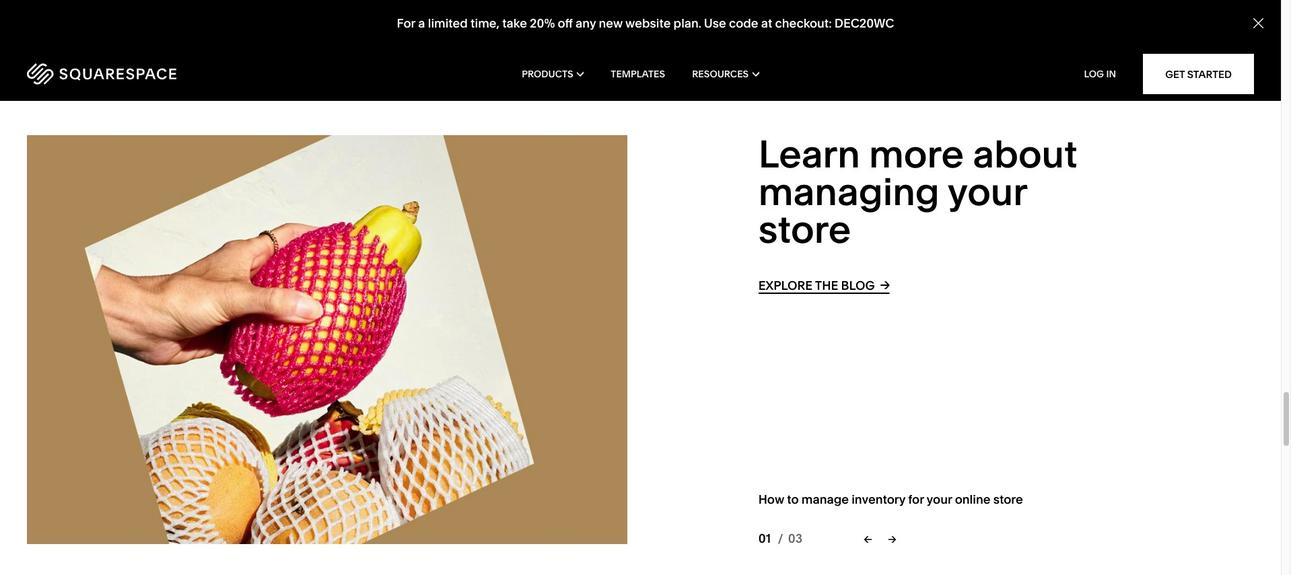 Task type: vqa. For each thing, say whether or not it's contained in the screenshot.
How to manage inventory for your online store image
yes



Task type: locate. For each thing, give the bounding box(es) containing it.
/ 03
[[778, 531, 803, 547]]

→ right the ← at right bottom
[[888, 533, 897, 546]]

1 vertical spatial store
[[994, 492, 1023, 507]]

0 vertical spatial your
[[948, 169, 1027, 215]]

0 vertical spatial store
[[759, 207, 851, 252]]

products
[[522, 68, 573, 80]]

store up 'explore the blog →'
[[759, 207, 851, 252]]

03
[[788, 531, 803, 547]]

1 vertical spatial your
[[927, 492, 952, 507]]

website
[[626, 16, 671, 31]]

off
[[558, 16, 573, 31]]

any
[[576, 16, 596, 31]]

templates link
[[611, 47, 665, 101]]

→ right blog
[[880, 277, 890, 293]]

0 vertical spatial →
[[880, 277, 890, 293]]

→
[[880, 277, 890, 293], [888, 533, 897, 546]]

explore the blog →
[[759, 277, 890, 293]]

templates
[[611, 68, 665, 80]]

your
[[948, 169, 1027, 215], [927, 492, 952, 507]]

android
[[383, 12, 430, 28]]

for
[[397, 16, 416, 31]]

20%
[[530, 16, 555, 31]]

→ button
[[882, 528, 903, 551]]

managing
[[759, 169, 940, 215]]

1 horizontal spatial store
[[994, 492, 1023, 507]]

for a limited time, take 20% off any new website plan. use code at checkout: dec20wc
[[397, 16, 895, 31]]

←
[[864, 533, 872, 546]]

learn
[[759, 131, 861, 177]]

store inside learn more about managing your store
[[759, 207, 851, 252]]

for
[[909, 492, 924, 507]]

how to manage inventory for your online store link
[[759, 492, 1023, 507]]

resources
[[692, 68, 749, 80]]

manage
[[802, 492, 849, 507]]

code
[[729, 16, 759, 31]]

1 vertical spatial →
[[888, 533, 897, 546]]

use
[[704, 16, 726, 31]]

time,
[[471, 16, 500, 31]]

store
[[759, 207, 851, 252], [994, 492, 1023, 507]]

checkout:
[[775, 16, 832, 31]]

.
[[430, 12, 433, 28]]

0 horizontal spatial store
[[759, 207, 851, 252]]

store right online
[[994, 492, 1023, 507]]

log
[[1084, 68, 1104, 80]]

log             in link
[[1084, 68, 1117, 80]]

in
[[1107, 68, 1117, 80]]



Task type: describe. For each thing, give the bounding box(es) containing it.
how
[[759, 492, 784, 507]]

plan.
[[674, 16, 702, 31]]

android .
[[383, 12, 433, 28]]

explore
[[759, 278, 813, 293]]

get
[[1166, 68, 1185, 80]]

inventory
[[852, 492, 906, 507]]

android link
[[383, 12, 430, 28]]

how to manage inventory for your online store image
[[27, 135, 627, 545]]

squarespace logo link
[[27, 63, 272, 85]]

get started
[[1166, 68, 1232, 80]]

limited
[[428, 16, 468, 31]]

new
[[599, 16, 623, 31]]

blog
[[841, 278, 875, 293]]

at
[[761, 16, 773, 31]]

squarespace logo image
[[27, 63, 176, 85]]

resources button
[[692, 47, 759, 101]]

your inside learn more about managing your store
[[948, 169, 1027, 215]]

← button
[[857, 528, 879, 551]]

01
[[759, 531, 771, 547]]

→ inside button
[[888, 533, 897, 546]]

take
[[502, 16, 527, 31]]

the
[[815, 278, 839, 293]]

/
[[778, 531, 784, 547]]

dec20wc
[[835, 16, 895, 31]]

a
[[418, 16, 425, 31]]

about
[[973, 131, 1078, 177]]

online
[[955, 492, 991, 507]]

→ inside 'explore the blog →'
[[880, 277, 890, 293]]

get started link
[[1144, 54, 1255, 94]]

learn more about managing your store
[[759, 131, 1078, 252]]

products button
[[522, 47, 584, 101]]

how to manage inventory for your online store
[[759, 492, 1023, 507]]

log             in
[[1084, 68, 1117, 80]]

started
[[1188, 68, 1232, 80]]

more
[[869, 131, 964, 177]]

to
[[787, 492, 799, 507]]



